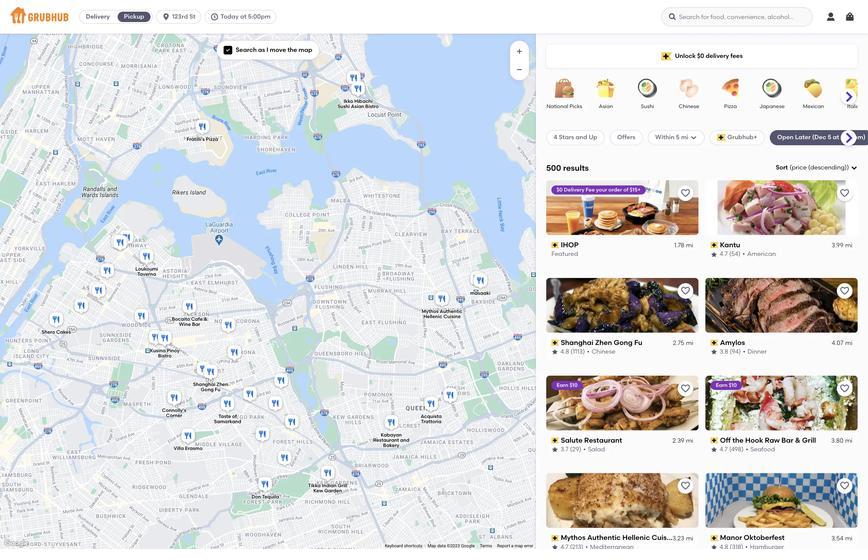 Task type: locate. For each thing, give the bounding box(es) containing it.
0 horizontal spatial &
[[204, 317, 207, 322]]

$10 down 4.8 (1113)
[[570, 382, 578, 389]]

1 4.7 from the top
[[720, 251, 728, 258]]

5
[[676, 134, 680, 141], [828, 134, 832, 141]]

zhen up • chinese
[[596, 339, 613, 347]]

grill left 3.80
[[803, 437, 817, 445]]

kantu
[[721, 241, 741, 249]]

and
[[576, 134, 588, 141], [400, 438, 409, 444]]

bistro inside ikko hibachi sushi asian bistro
[[365, 104, 379, 110]]

1 vertical spatial delivery
[[564, 187, 585, 193]]

0 horizontal spatial delivery
[[86, 13, 110, 20]]

bar right wine
[[192, 322, 200, 327]]

save this restaurant image for mythos authentic hellenic cuisine
[[681, 482, 691, 492]]

restaurant up salad
[[585, 437, 623, 445]]

sizzle falafel bar & shawarma image
[[442, 387, 459, 406]]

gong up • chinese
[[614, 339, 633, 347]]

bistro down ikko hibachi sushi asian bistro 'image'
[[365, 104, 379, 110]]

$0 down 500
[[557, 187, 563, 193]]

bar inside mythos authentic hellenic cuisine bocaito cafe & wine bar shero cakes
[[192, 322, 200, 327]]

map
[[299, 46, 313, 54], [515, 544, 524, 549]]

chinese right (1113)
[[592, 349, 616, 356]]

1.78
[[675, 242, 685, 249]]

3.99 mi
[[832, 242, 853, 249]]

1 horizontal spatial cuisine
[[652, 534, 678, 543]]

0 horizontal spatial bar
[[192, 322, 200, 327]]

1.78 mi
[[675, 242, 694, 249]]

0 horizontal spatial of
[[232, 414, 237, 420]]

svg image
[[826, 12, 837, 22], [162, 13, 171, 21], [669, 13, 677, 21], [691, 134, 698, 141], [851, 165, 858, 171]]

star icon image for kantu
[[711, 251, 718, 258]]

0 horizontal spatial asian
[[351, 104, 364, 110]]

0 vertical spatial gong
[[614, 339, 633, 347]]

bistro inside the 'kusina pinoy bistro'
[[158, 354, 171, 359]]

salute restaurant logo image
[[547, 376, 699, 431]]

$0
[[698, 52, 705, 60], [557, 187, 563, 193]]

delivery left fee
[[564, 187, 585, 193]]

the up (498)
[[733, 437, 744, 445]]

2 earn from the left
[[716, 382, 728, 389]]

123rd st
[[172, 13, 196, 20]]

main navigation navigation
[[0, 0, 869, 34]]

$10 for salute
[[570, 382, 578, 389]]

bocaito
[[172, 317, 190, 322]]

1 vertical spatial bistro
[[158, 354, 171, 359]]

1 earn from the left
[[557, 382, 569, 389]]

mi right 4.07
[[846, 340, 853, 347]]

star icon image for salute restaurant
[[552, 447, 559, 454]]

gong down the shanghai zhen gong fu image at bottom
[[201, 387, 214, 393]]

shanghai zhen gong fu image
[[202, 364, 219, 383]]

featured
[[552, 251, 579, 258]]

delivery
[[86, 13, 110, 20], [564, 187, 585, 193]]

stix kosher restaurant image
[[267, 395, 284, 414]]

grubhub plus flag logo image left unlock
[[662, 52, 672, 60]]

None field
[[776, 164, 858, 172]]

report
[[498, 544, 510, 549]]

1 earn $10 from the left
[[557, 382, 578, 389]]

0 vertical spatial bar
[[192, 322, 200, 327]]

mi right 3.23
[[687, 535, 694, 543]]

1 horizontal spatial bistro
[[365, 104, 379, 110]]

$0 right unlock
[[698, 52, 705, 60]]

2 $10 from the left
[[729, 382, 737, 389]]

ihop image
[[220, 317, 237, 336]]

1 horizontal spatial fu
[[635, 339, 643, 347]]

grill inside tikka indian grill kew garden don tequila
[[338, 483, 347, 489]]

villa erasmo image
[[179, 428, 197, 447]]

1 horizontal spatial sushi
[[641, 103, 655, 110]]

the right the move
[[288, 46, 297, 54]]

0 vertical spatial mythos
[[422, 309, 439, 315]]

• seafood
[[746, 446, 776, 454]]

earn down the 4.8
[[557, 382, 569, 389]]

mi for ihop
[[687, 242, 694, 249]]

mi
[[682, 134, 689, 141], [687, 242, 694, 249], [846, 242, 853, 249], [687, 340, 694, 347], [846, 340, 853, 347], [687, 438, 694, 445], [846, 438, 853, 445], [687, 535, 694, 543], [846, 535, 853, 543]]

4.8
[[561, 349, 570, 356]]

1 horizontal spatial pizza
[[725, 103, 737, 110]]

cuisine inside mythos authentic hellenic cuisine bocaito cafe & wine bar shero cakes
[[444, 314, 461, 320]]

cuisine
[[444, 314, 461, 320], [652, 534, 678, 543]]

subscription pass image for kantu
[[711, 242, 719, 248]]

• for kantu
[[743, 251, 746, 258]]

2 5 from the left
[[828, 134, 832, 141]]

0 horizontal spatial grill
[[338, 483, 347, 489]]

0 horizontal spatial bistro
[[158, 354, 171, 359]]

& right cafe
[[204, 317, 207, 322]]

shanghai zhen gong fu
[[561, 339, 643, 347], [193, 382, 228, 393]]

map right the move
[[299, 46, 313, 54]]

raw
[[765, 437, 780, 445]]

0 vertical spatial &
[[204, 317, 207, 322]]

500 results
[[547, 163, 589, 173]]

chez olivia image
[[111, 234, 129, 253]]

0 vertical spatial and
[[576, 134, 588, 141]]

0 horizontal spatial authentic
[[440, 309, 463, 315]]

off the hook raw bar & grill image
[[98, 262, 116, 281]]

grubhub plus flag logo image
[[662, 52, 672, 60], [717, 134, 726, 141]]

asian down asian image
[[599, 103, 613, 110]]

bistro
[[365, 104, 379, 110], [158, 354, 171, 359]]

0 vertical spatial delivery
[[86, 13, 110, 20]]

psari seafood restaurant image
[[73, 297, 90, 316]]

1 horizontal spatial authentic
[[588, 534, 621, 543]]

bistro down kusina pinoy bistro icon
[[158, 354, 171, 359]]

1 vertical spatial and
[[400, 438, 409, 444]]

0 horizontal spatial restaurant
[[373, 438, 399, 444]]

1 vertical spatial subscription pass image
[[711, 340, 719, 346]]

your
[[596, 187, 608, 193]]

restaurant inside kabayan restaurant and bakery villa erasmo
[[373, 438, 399, 444]]

0 vertical spatial zhen
[[596, 339, 613, 347]]

2 save this restaurant image from the left
[[840, 384, 851, 394]]

4.7 down off
[[720, 446, 728, 454]]

mythos inside mythos authentic hellenic cuisine bocaito cafe & wine bar shero cakes
[[422, 309, 439, 315]]

data
[[438, 544, 446, 549]]

gong
[[614, 339, 633, 347], [201, 387, 214, 393]]

save this restaurant image
[[681, 384, 691, 394], [840, 384, 851, 394]]

fu
[[635, 339, 643, 347], [215, 387, 220, 393]]

1 vertical spatial mythos
[[561, 534, 586, 543]]

save this restaurant image for manor oktoberfest
[[840, 482, 851, 492]]

hibachi
[[354, 99, 373, 104]]

kusina pinoy bistro
[[150, 349, 180, 359]]

0 horizontal spatial shanghai
[[193, 382, 215, 388]]

subscription pass image left amylos
[[711, 340, 719, 346]]

4.07 mi
[[832, 340, 853, 347]]

1 vertical spatial shanghai zhen gong fu
[[193, 382, 228, 393]]

0 horizontal spatial hellenic
[[424, 314, 442, 320]]

zhen
[[596, 339, 613, 347], [216, 382, 228, 388]]

1 horizontal spatial and
[[576, 134, 588, 141]]

fee
[[586, 187, 595, 193]]

1 horizontal spatial grubhub plus flag logo image
[[717, 134, 726, 141]]

bar right raw
[[782, 437, 794, 445]]

0 vertical spatial authentic
[[440, 309, 463, 315]]

restaurant for kabayan
[[373, 438, 399, 444]]

restaurant for salute
[[585, 437, 623, 445]]

and for up
[[576, 134, 588, 141]]

1 horizontal spatial shanghai zhen gong fu
[[561, 339, 643, 347]]

taste of samarkand image
[[219, 396, 236, 415]]

0 vertical spatial shanghai
[[561, 339, 594, 347]]

mythos authentic hellenic cuisine
[[561, 534, 678, 543]]

1 $10 from the left
[[570, 382, 578, 389]]

subscription pass image for shanghai zhen gong fu
[[552, 340, 560, 346]]

authentic for mythos authentic hellenic cuisine
[[588, 534, 621, 543]]

1 horizontal spatial the
[[733, 437, 744, 445]]

star icon image
[[711, 251, 718, 258], [552, 349, 559, 356], [711, 349, 718, 356], [552, 447, 559, 454], [711, 447, 718, 454], [552, 545, 559, 550], [711, 545, 718, 550]]

1 horizontal spatial save this restaurant image
[[840, 384, 851, 394]]

save this restaurant image
[[681, 188, 691, 199], [840, 188, 851, 199], [681, 286, 691, 296], [840, 286, 851, 296], [681, 482, 691, 492], [840, 482, 851, 492]]

1 horizontal spatial map
[[515, 544, 524, 549]]

0 vertical spatial subscription pass image
[[552, 242, 560, 248]]

plus icon image
[[516, 47, 524, 56]]

0 horizontal spatial grubhub plus flag logo image
[[662, 52, 672, 60]]

(dec
[[813, 134, 827, 141]]

samarkand
[[214, 420, 241, 425]]

earn down 3.8
[[716, 382, 728, 389]]

japanese
[[760, 103, 785, 110]]

fu up the "taste of samarkand" icon
[[215, 387, 220, 393]]

1 horizontal spatial chinese
[[679, 103, 700, 110]]

$10
[[570, 382, 578, 389], [729, 382, 737, 389]]

$15+
[[630, 187, 641, 193]]

bocaito cafe & wine bar image
[[181, 298, 198, 317]]

ikko
[[344, 99, 353, 104]]

2.75
[[673, 340, 685, 347]]

grubhub plus flag logo image for grubhub+
[[717, 134, 726, 141]]

• right (1113)
[[588, 349, 590, 356]]

1 horizontal spatial svg image
[[226, 48, 231, 53]]

0 horizontal spatial at
[[240, 13, 247, 20]]

trattoria l'incontro image
[[118, 229, 135, 248]]

0 horizontal spatial sushi
[[338, 104, 350, 110]]

cafe
[[191, 317, 203, 322]]

mi right "2.39"
[[687, 438, 694, 445]]

• right (54)
[[743, 251, 746, 258]]

at right today
[[240, 13, 247, 20]]

hellenic for mythos authentic hellenic cuisine bocaito cafe & wine bar shero cakes
[[424, 314, 442, 320]]

today at 5:00pm
[[221, 13, 271, 20]]

subscription pass image up featured
[[552, 242, 560, 248]]

0 vertical spatial at
[[240, 13, 247, 20]]

of
[[624, 187, 629, 193], [232, 414, 237, 420]]

map data ©2023 google
[[428, 544, 475, 549]]

1 vertical spatial authentic
[[588, 534, 621, 543]]

1 horizontal spatial of
[[624, 187, 629, 193]]

mythos authentic hellenic cuisine image
[[433, 290, 451, 309]]

the
[[288, 46, 297, 54], [733, 437, 744, 445]]

3.23 mi
[[673, 535, 694, 543]]

3.23
[[673, 535, 685, 543]]

earn $10 for salute
[[557, 382, 578, 389]]

and right bakery
[[400, 438, 409, 444]]

grubhub plus flag logo image left grubhub+
[[717, 134, 726, 141]]

mi right 3.99
[[846, 242, 853, 249]]

amylos
[[721, 339, 746, 347]]

5 right within
[[676, 134, 680, 141]]

national picks
[[547, 103, 583, 110]]

sushi image
[[633, 79, 663, 98]]

fu left 2.75
[[635, 339, 643, 347]]

taste
[[218, 414, 231, 420]]

move
[[270, 46, 286, 54]]

open
[[778, 134, 794, 141]]

1 vertical spatial of
[[232, 414, 237, 420]]

0 vertical spatial fu
[[635, 339, 643, 347]]

subscription pass image for manor oktoberfest
[[711, 536, 719, 542]]

mi right 3.80
[[846, 438, 853, 445]]

4.7 for kantu
[[720, 251, 728, 258]]

• chinese
[[588, 349, 616, 356]]

delivery
[[706, 52, 730, 60]]

1 horizontal spatial at
[[833, 134, 840, 141]]

mi right 3.54 at the bottom right of page
[[846, 535, 853, 543]]

0 vertical spatial grill
[[803, 437, 817, 445]]

0 horizontal spatial fu
[[215, 387, 220, 393]]

japanese image
[[757, 79, 788, 98]]

sushi down the "sushi" image
[[641, 103, 655, 110]]

earn $10
[[557, 382, 578, 389], [716, 382, 737, 389]]

0 horizontal spatial and
[[400, 438, 409, 444]]

1 vertical spatial cuisine
[[652, 534, 678, 543]]

chinese image
[[674, 79, 705, 98]]

restaurant down kabayan restaurant and bakery icon
[[373, 438, 399, 444]]

of left $15+
[[624, 187, 629, 193]]

off the hook raw bar & grill logo image
[[706, 376, 858, 431]]

0 horizontal spatial svg image
[[210, 13, 219, 21]]

1 vertical spatial $0
[[557, 187, 563, 193]]

1 vertical spatial fu
[[215, 387, 220, 393]]

mythos
[[422, 309, 439, 315], [561, 534, 586, 543]]

salute restaurant
[[561, 437, 623, 445]]

shanghai zhen gong fu up • chinese
[[561, 339, 643, 347]]

italian image
[[841, 79, 869, 98]]

stars
[[559, 134, 575, 141]]

mi for kantu
[[846, 242, 853, 249]]

sort
[[776, 164, 789, 171]]

2 vertical spatial subscription pass image
[[711, 438, 719, 444]]

shanghai zhen gong fu down ocean bay seafood restaurant image
[[193, 382, 228, 393]]

svg image inside today at 5:00pm button
[[210, 13, 219, 21]]

i
[[267, 46, 269, 54]]

• right (498)
[[746, 446, 749, 454]]

1 horizontal spatial restaurant
[[585, 437, 623, 445]]

• for off the hook raw bar & grill
[[746, 446, 749, 454]]

manor oktoberfest
[[721, 534, 785, 543]]

hellenic down mythos authentic hellenic cuisine logo
[[623, 534, 651, 543]]

1 vertical spatial 4.7
[[720, 446, 728, 454]]

subscription pass image left off
[[711, 438, 719, 444]]

mi right 1.78
[[687, 242, 694, 249]]

asian down ikko hibachi sushi asian bistro 'image'
[[351, 104, 364, 110]]

salute restaurant image
[[272, 372, 290, 391]]

seafood
[[751, 446, 776, 454]]

within 5 mi
[[656, 134, 689, 141]]

0 vertical spatial shanghai zhen gong fu
[[561, 339, 643, 347]]

0 vertical spatial the
[[288, 46, 297, 54]]

and left "up"
[[576, 134, 588, 141]]

mexican image
[[799, 79, 829, 98]]

shanghai
[[561, 339, 594, 347], [193, 382, 215, 388]]

2 earn $10 from the left
[[716, 382, 737, 389]]

corner
[[166, 413, 182, 419]]

0 horizontal spatial shanghai zhen gong fu
[[193, 382, 228, 393]]

0 horizontal spatial zhen
[[216, 382, 228, 388]]

subscription pass image
[[711, 242, 719, 248], [552, 340, 560, 346], [552, 438, 560, 444], [552, 536, 560, 542], [711, 536, 719, 542]]

(94)
[[730, 349, 741, 356]]

$10 down 3.8 (94)
[[729, 382, 737, 389]]

save this restaurant image for off the hook raw bar & grill
[[840, 384, 851, 394]]

minus icon image
[[516, 65, 524, 74]]

kabayan restaurant and bakery image
[[383, 414, 400, 433]]

sushi left 'hibachi'
[[338, 104, 350, 110]]

pizza right fratilli's
[[206, 137, 218, 142]]

subscription pass image for ihop
[[552, 242, 560, 248]]

don tequila image
[[256, 476, 274, 495]]

hellenic for mythos authentic hellenic cuisine
[[623, 534, 651, 543]]

shanghai down ocean bay seafood restaurant image
[[193, 382, 215, 388]]

ocean bay seafood restaurant image
[[195, 361, 212, 380]]

and for bakery
[[400, 438, 409, 444]]

& inside mythos authentic hellenic cuisine bocaito cafe & wine bar shero cakes
[[204, 317, 207, 322]]

0 vertical spatial cuisine
[[444, 314, 461, 320]]

shanghai up (1113)
[[561, 339, 594, 347]]

subscription pass image for mythos authentic hellenic cuisine
[[552, 536, 560, 542]]

1 vertical spatial at
[[833, 134, 840, 141]]

chinese
[[679, 103, 700, 110], [592, 349, 616, 356]]

0 horizontal spatial pizza
[[206, 137, 218, 142]]

at right (dec
[[833, 134, 840, 141]]

2 4.7 from the top
[[720, 446, 728, 454]]

chinese down chinese image
[[679, 103, 700, 110]]

mi right within
[[682, 134, 689, 141]]

2.39 mi
[[673, 438, 694, 445]]

of inside taste of samarkand
[[232, 414, 237, 420]]

1 vertical spatial hellenic
[[623, 534, 651, 543]]

• right (94)
[[744, 349, 746, 356]]

1 horizontal spatial asian
[[599, 103, 613, 110]]

4 stars and up
[[554, 134, 598, 141]]

3.54 mi
[[832, 535, 853, 543]]

1 vertical spatial gong
[[201, 387, 214, 393]]

5:00pm)
[[841, 134, 866, 141]]

1 horizontal spatial $10
[[729, 382, 737, 389]]

1 horizontal spatial zhen
[[596, 339, 613, 347]]

0 horizontal spatial 5
[[676, 134, 680, 141]]

of right taste
[[232, 414, 237, 420]]

tikka indian grill kew garden don tequila
[[252, 483, 347, 500]]

4.7
[[720, 251, 728, 258], [720, 446, 728, 454]]

mythos for mythos authentic hellenic cuisine bocaito cafe & wine bar shero cakes
[[422, 309, 439, 315]]

1 horizontal spatial hellenic
[[623, 534, 651, 543]]

mi right 2.75
[[687, 340, 694, 347]]

1 vertical spatial grill
[[338, 483, 347, 489]]

2 horizontal spatial svg image
[[845, 12, 856, 22]]

svg image for today at 5:00pm
[[210, 13, 219, 21]]

0 horizontal spatial $10
[[570, 382, 578, 389]]

acquista trattoria
[[421, 414, 442, 425]]

0 vertical spatial 4.7
[[720, 251, 728, 258]]

star icon image for off the hook raw bar & grill
[[711, 447, 718, 454]]

oceanic boil image
[[241, 386, 259, 405]]

4.7 left (54)
[[720, 251, 728, 258]]

& right raw
[[796, 437, 801, 445]]

0 horizontal spatial earn
[[557, 382, 569, 389]]

asian inside ikko hibachi sushi asian bistro
[[351, 104, 364, 110]]

ihop
[[561, 241, 579, 249]]

1 horizontal spatial bar
[[782, 437, 794, 445]]

0 vertical spatial hellenic
[[424, 314, 442, 320]]

1 vertical spatial &
[[796, 437, 801, 445]]

1 horizontal spatial $0
[[698, 52, 705, 60]]

pizza down pizza image
[[725, 103, 737, 110]]

cuisine for mythos authentic hellenic cuisine bocaito cafe & wine bar shero cakes
[[444, 314, 461, 320]]

mi for manor oktoberfest
[[846, 535, 853, 543]]

bakery
[[383, 443, 399, 449]]

zhen up the "taste of samarkand" icon
[[216, 382, 228, 388]]

offers
[[618, 134, 636, 141]]

earn $10 down the 4.8
[[557, 382, 578, 389]]

1 vertical spatial zhen
[[216, 382, 228, 388]]

and inside kabayan restaurant and bakery villa erasmo
[[400, 438, 409, 444]]

at
[[240, 13, 247, 20], [833, 134, 840, 141]]

authentic inside mythos authentic hellenic cuisine bocaito cafe & wine bar shero cakes
[[440, 309, 463, 315]]

subscription pass image
[[552, 242, 560, 248], [711, 340, 719, 346], [711, 438, 719, 444]]

unlock $0 delivery fees
[[676, 52, 743, 60]]

none field containing sort
[[776, 164, 858, 172]]

• right (29)
[[584, 446, 586, 454]]

hellenic down mythos authentic hellenic cuisine icon
[[424, 314, 442, 320]]

grill right indian
[[338, 483, 347, 489]]

svg image
[[845, 12, 856, 22], [210, 13, 219, 21], [226, 48, 231, 53]]

delivery inside delivery button
[[86, 13, 110, 20]]

1 vertical spatial shanghai
[[193, 382, 215, 388]]

map right a
[[515, 544, 524, 549]]

star icon image for manor oktoberfest
[[711, 545, 718, 550]]

salad
[[588, 446, 605, 454]]

5 right (dec
[[828, 134, 832, 141]]

authentic for mythos authentic hellenic cuisine bocaito cafe & wine bar shero cakes
[[440, 309, 463, 315]]

hellenic inside mythos authentic hellenic cuisine bocaito cafe & wine bar shero cakes
[[424, 314, 442, 320]]

delivery left pickup
[[86, 13, 110, 20]]

1 horizontal spatial earn $10
[[716, 382, 737, 389]]

pizza
[[725, 103, 737, 110], [206, 137, 218, 142]]

123rd st button
[[156, 10, 205, 24]]

earn $10 down 3.8
[[716, 382, 737, 389]]

1 save this restaurant image from the left
[[681, 384, 691, 394]]



Task type: vqa. For each thing, say whether or not it's contained in the screenshot.
'Hibachi'
yes



Task type: describe. For each thing, give the bounding box(es) containing it.
garden
[[324, 489, 342, 494]]

(1113)
[[571, 349, 585, 356]]

$0 delivery fee your order of $15+
[[557, 187, 641, 193]]

fees
[[731, 52, 743, 60]]

ikko hibachi sushi asian bistro image
[[350, 80, 367, 99]]

at inside button
[[240, 13, 247, 20]]

keyboard
[[385, 544, 403, 549]]

ikko hibachi sushi asian bistro
[[338, 99, 379, 110]]

error
[[525, 544, 534, 549]]

0 vertical spatial $0
[[698, 52, 705, 60]]

fratilli's pizza
[[187, 137, 218, 142]]

el gauchito image
[[226, 344, 243, 363]]

0 vertical spatial pizza
[[725, 103, 737, 110]]

manor oktoberfest image
[[254, 426, 271, 445]]

pizza image
[[716, 79, 746, 98]]

earn for salute restaurant
[[557, 382, 569, 389]]

(54)
[[730, 251, 741, 258]]

shero
[[41, 330, 55, 336]]

search as i move the map
[[236, 46, 313, 54]]

keyboard shortcuts
[[385, 544, 423, 549]]

3.80
[[832, 438, 844, 445]]

0 vertical spatial of
[[624, 187, 629, 193]]

3.99
[[832, 242, 844, 249]]

3.8
[[720, 349, 729, 356]]

terms link
[[480, 544, 492, 549]]

connolly's
[[162, 408, 186, 414]]

1 vertical spatial bar
[[782, 437, 794, 445]]

$10 for off
[[729, 382, 737, 389]]

2.39
[[673, 438, 685, 445]]

kusina pinoy bistro image
[[156, 330, 173, 349]]

mi for off the hook raw bar & grill
[[846, 438, 853, 445]]

within
[[656, 134, 675, 141]]

unlock
[[676, 52, 696, 60]]

1 horizontal spatial gong
[[614, 339, 633, 347]]

shanghai zhen gong fu logo image
[[547, 278, 699, 333]]

mythos authentic hellenic cuisine logo image
[[547, 474, 699, 529]]

loukoumi
[[135, 267, 158, 272]]

today
[[221, 13, 239, 20]]

4.7 for off the hook raw bar & grill
[[720, 446, 728, 454]]

delivery button
[[80, 10, 116, 24]]

4
[[554, 134, 558, 141]]

500
[[547, 163, 562, 173]]

shanghai inside map region
[[193, 382, 215, 388]]

mi for mythos authentic hellenic cuisine
[[687, 535, 694, 543]]

4.07
[[832, 340, 844, 347]]

• for shanghai zhen gong fu
[[588, 349, 590, 356]]

map
[[428, 544, 436, 549]]

picks
[[570, 103, 583, 110]]

indian
[[322, 483, 337, 489]]

telly's taverna image
[[109, 233, 127, 252]]

pickup button
[[116, 10, 152, 24]]

google
[[461, 544, 475, 549]]

moca asian bistro image
[[283, 414, 301, 433]]

svg image inside '123rd st' "button"
[[162, 13, 171, 21]]

cakes
[[56, 330, 71, 336]]

shero cakes image
[[47, 311, 65, 330]]

earn $10 for off
[[716, 382, 737, 389]]

oktoberfest
[[744, 534, 785, 543]]

0 horizontal spatial the
[[288, 46, 297, 54]]

masaaki image
[[472, 272, 489, 291]]

kew
[[313, 489, 323, 494]]

subscription pass image for amylos
[[711, 340, 719, 346]]

tikka
[[308, 483, 321, 489]]

later
[[796, 134, 811, 141]]

tikka indian grill kew garden image
[[319, 465, 337, 484]]

0 horizontal spatial $0
[[557, 187, 563, 193]]

shanghai zhen gong fu inside map region
[[193, 382, 228, 393]]

order
[[609, 187, 623, 193]]

save this restaurant image for amylos
[[840, 286, 851, 296]]

(
[[790, 164, 792, 171]]

• american
[[743, 251, 777, 258]]

st
[[190, 13, 196, 20]]

2.75 mi
[[673, 340, 694, 347]]

star icon image for amylos
[[711, 349, 718, 356]]

• for amylos
[[744, 349, 746, 356]]

kantu  logo image
[[706, 180, 858, 235]]

mi for amylos
[[846, 340, 853, 347]]

sripraphai thai restaurant image
[[147, 329, 164, 348]]

mythos for mythos authentic hellenic cuisine
[[561, 534, 586, 543]]

report a map error link
[[498, 544, 534, 549]]

save this restaurant image for salute restaurant
[[681, 384, 691, 394]]

report a map error
[[498, 544, 534, 549]]

zhen inside map region
[[216, 382, 228, 388]]

today at 5:00pm button
[[205, 10, 280, 24]]

0 vertical spatial chinese
[[679, 103, 700, 110]]

1 horizontal spatial shanghai
[[561, 339, 594, 347]]

Search for food, convenience, alcohol... search field
[[662, 7, 813, 26]]

subscription pass image for salute restaurant
[[552, 438, 560, 444]]

connolly's corner
[[162, 408, 186, 419]]

star icon image for mythos authentic hellenic cuisine
[[552, 545, 559, 550]]

(29)
[[570, 446, 582, 454]]

1 5 from the left
[[676, 134, 680, 141]]

as
[[258, 46, 265, 54]]

• salad
[[584, 446, 605, 454]]

google image
[[2, 538, 31, 550]]

0 horizontal spatial chinese
[[592, 349, 616, 356]]

kantu image
[[276, 450, 293, 469]]

1 horizontal spatial delivery
[[564, 187, 585, 193]]

manor oktoberfest logo image
[[706, 474, 858, 529]]

off
[[721, 437, 731, 445]]

(descending)
[[809, 164, 848, 171]]

travesias restaurant image
[[345, 69, 363, 88]]

mi for salute restaurant
[[687, 438, 694, 445]]

0 vertical spatial map
[[299, 46, 313, 54]]

1 vertical spatial map
[[515, 544, 524, 549]]

acquista trattoria image
[[423, 396, 440, 415]]

grubhub plus flag logo image for unlock $0 delivery fees
[[662, 52, 672, 60]]

search
[[236, 46, 257, 54]]

3.7 (29)
[[561, 446, 582, 454]]

fratilli's pizza image
[[194, 118, 211, 137]]

national picks image
[[550, 79, 580, 98]]

mi for shanghai zhen gong fu
[[687, 340, 694, 347]]

sushi inside ikko hibachi sushi asian bistro
[[338, 104, 350, 110]]

©2023
[[447, 544, 460, 549]]

subscription pass image for off the hook raw bar & grill
[[711, 438, 719, 444]]

loukoumi taverna
[[135, 267, 158, 277]]

save this restaurant image for kantu
[[840, 188, 851, 199]]

star icon image for shanghai zhen gong fu
[[552, 349, 559, 356]]

tequila
[[262, 495, 279, 500]]

taste of samarkand
[[214, 414, 241, 425]]

1 vertical spatial the
[[733, 437, 744, 445]]

erasmo
[[185, 446, 202, 452]]

pizza inside map region
[[206, 137, 218, 142]]

don
[[252, 495, 261, 500]]

123rd
[[172, 13, 188, 20]]

gong inside map region
[[201, 387, 214, 393]]

national
[[547, 103, 569, 110]]

mythos authentic hellenic cuisine bocaito cafe & wine bar shero cakes
[[41, 309, 463, 336]]

uncle jack's steakhouse image
[[469, 270, 486, 289]]

svg image for search as i move the map
[[226, 48, 231, 53]]

loukoumi taverna image
[[138, 248, 155, 267]]

masaaki
[[470, 291, 491, 296]]

asian image
[[591, 79, 622, 98]]

1 horizontal spatial &
[[796, 437, 801, 445]]

3.8 (94)
[[720, 349, 741, 356]]

a
[[511, 544, 514, 549]]

kabayan
[[381, 433, 402, 439]]

ruta oaxaca mexican cuisine image
[[90, 282, 107, 301]]

map region
[[0, 13, 556, 550]]

ihop logo image
[[547, 180, 699, 235]]

earn for off the hook raw bar & grill
[[716, 382, 728, 389]]

terms
[[480, 544, 492, 549]]

1 horizontal spatial grill
[[803, 437, 817, 445]]

save this restaurant image for shanghai zhen gong fu
[[681, 286, 691, 296]]

3.54
[[832, 535, 844, 543]]

cuisine for mythos authentic hellenic cuisine
[[652, 534, 678, 543]]

pinoy
[[167, 349, 180, 354]]

amylos logo image
[[706, 278, 858, 333]]

amylos image
[[87, 280, 105, 300]]

(498)
[[730, 446, 744, 454]]

fu inside map region
[[215, 387, 220, 393]]

3.7
[[561, 446, 569, 454]]

kusina
[[150, 349, 166, 354]]

mamajuana cafe of woodside image
[[133, 308, 150, 327]]

price
[[792, 164, 807, 171]]

connolly's corner image
[[166, 390, 183, 409]]

• for salute restaurant
[[584, 446, 586, 454]]



